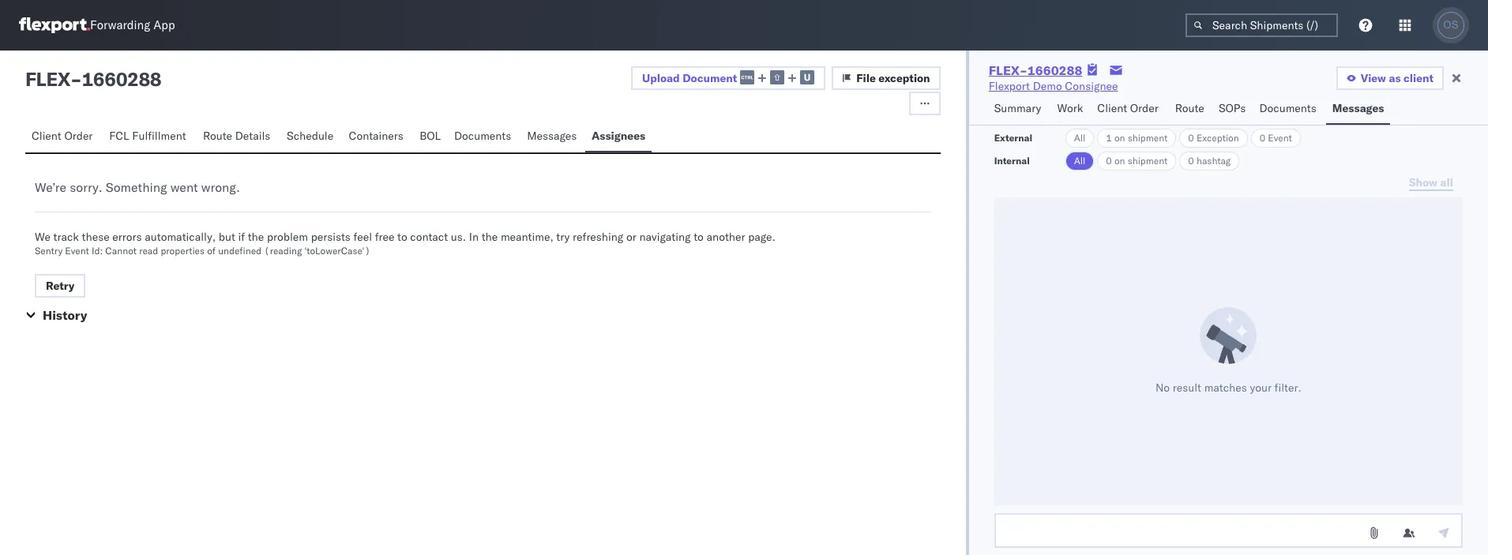 Task type: describe. For each thing, give the bounding box(es) containing it.
shipment for 1 on shipment
[[1128, 132, 1168, 144]]

if
[[238, 230, 245, 244]]

all for 0
[[1074, 155, 1086, 167]]

os button
[[1433, 7, 1469, 43]]

retry button
[[35, 274, 86, 298]]

forwarding
[[90, 18, 150, 33]]

automatically,
[[145, 230, 216, 244]]

details
[[235, 129, 270, 143]]

schedule button
[[281, 122, 342, 152]]

problem
[[267, 230, 308, 244]]

flexport
[[989, 79, 1030, 93]]

we're sorry. something went wrong.
[[35, 179, 240, 195]]

order for right client order button
[[1130, 101, 1159, 115]]

we track these errors automatically, but if the problem persists feel free to contact us. in the meantime, try refreshing or navigating to another page. sentry event id: cannot read properties of undefined (reading 'tolowercase')
[[35, 230, 776, 257]]

history button
[[43, 307, 87, 323]]

on for 1
[[1115, 132, 1125, 144]]

forwarding app link
[[19, 17, 175, 33]]

0 exception
[[1188, 132, 1239, 144]]

no result matches your filter.
[[1156, 381, 1302, 395]]

another
[[707, 230, 745, 244]]

us.
[[451, 230, 466, 244]]

fcl fulfillment
[[109, 129, 186, 143]]

0 hashtag
[[1188, 155, 1231, 167]]

2 the from the left
[[482, 230, 498, 244]]

sops
[[1219, 101, 1246, 115]]

0 horizontal spatial messages button
[[521, 122, 585, 152]]

consignee
[[1065, 79, 1118, 93]]

exception
[[879, 71, 930, 85]]

bol
[[420, 129, 441, 143]]

0 for 0 event
[[1260, 132, 1266, 144]]

route for route
[[1175, 101, 1205, 115]]

flex-1660288
[[989, 62, 1083, 78]]

flex - 1660288
[[25, 67, 161, 91]]

os
[[1444, 19, 1459, 31]]

all for 1
[[1074, 132, 1086, 144]]

navigating
[[639, 230, 691, 244]]

cannot
[[105, 245, 137, 257]]

errors
[[112, 230, 142, 244]]

refreshing
[[573, 230, 624, 244]]

flex-
[[989, 62, 1028, 78]]

1 horizontal spatial event
[[1268, 132, 1292, 144]]

Search Shipments (/) text field
[[1186, 13, 1338, 37]]

on for 0
[[1115, 155, 1125, 167]]

1
[[1106, 132, 1112, 144]]

properties
[[161, 245, 205, 257]]

view as client
[[1361, 71, 1434, 85]]

fcl fulfillment button
[[103, 122, 197, 152]]

0 horizontal spatial documents
[[454, 129, 511, 143]]

1 horizontal spatial client order button
[[1091, 94, 1169, 125]]

we're
[[35, 179, 66, 195]]

-
[[70, 67, 82, 91]]

client order for right client order button
[[1098, 101, 1159, 115]]

we
[[35, 230, 51, 244]]

0 for 0 exception
[[1188, 132, 1194, 144]]

demo
[[1033, 79, 1062, 93]]

client for right client order button
[[1098, 101, 1127, 115]]

no
[[1156, 381, 1170, 395]]

all button for 0
[[1065, 152, 1094, 171]]

of
[[207, 245, 216, 257]]

summary button
[[988, 94, 1051, 125]]

something
[[106, 179, 167, 195]]

sorry.
[[70, 179, 102, 195]]

upload
[[642, 71, 680, 85]]

1 on shipment
[[1106, 132, 1168, 144]]

meantime,
[[501, 230, 554, 244]]

these
[[82, 230, 110, 244]]

containers button
[[342, 122, 413, 152]]

id:
[[92, 245, 103, 257]]

fcl
[[109, 129, 129, 143]]

0 event
[[1260, 132, 1292, 144]]

internal
[[994, 155, 1030, 167]]

history
[[43, 307, 87, 323]]

0 for 0 hashtag
[[1188, 155, 1194, 167]]

(reading
[[264, 245, 302, 257]]

1 the from the left
[[248, 230, 264, 244]]

retry
[[46, 279, 75, 293]]

0 horizontal spatial documents button
[[448, 122, 521, 152]]



Task type: vqa. For each thing, say whether or not it's contained in the screenshot.
leftmost Client
yes



Task type: locate. For each thing, give the bounding box(es) containing it.
1 all button from the top
[[1065, 129, 1094, 148]]

0 vertical spatial route
[[1175, 101, 1205, 115]]

client
[[1404, 71, 1434, 85]]

forwarding app
[[90, 18, 175, 33]]

0 vertical spatial messages
[[1333, 101, 1384, 115]]

2 all from the top
[[1074, 155, 1086, 167]]

1 horizontal spatial order
[[1130, 101, 1159, 115]]

0 horizontal spatial the
[[248, 230, 264, 244]]

feel
[[354, 230, 372, 244]]

to left another
[[694, 230, 704, 244]]

assignees
[[592, 129, 646, 143]]

all down work button
[[1074, 155, 1086, 167]]

1 horizontal spatial documents
[[1260, 101, 1317, 115]]

order up 1 on shipment at the right top of page
[[1130, 101, 1159, 115]]

view
[[1361, 71, 1386, 85]]

exception
[[1197, 132, 1239, 144]]

flex-1660288 link
[[989, 62, 1083, 78]]

order for the leftmost client order button
[[64, 129, 93, 143]]

client order up 1 on shipment at the right top of page
[[1098, 101, 1159, 115]]

0 vertical spatial order
[[1130, 101, 1159, 115]]

messages button left assignees
[[521, 122, 585, 152]]

route details button
[[197, 122, 281, 152]]

hashtag
[[1197, 155, 1231, 167]]

documents button
[[1253, 94, 1326, 125], [448, 122, 521, 152]]

1 horizontal spatial client
[[1098, 101, 1127, 115]]

schedule
[[287, 129, 334, 143]]

0 horizontal spatial event
[[65, 245, 89, 257]]

1 vertical spatial all
[[1074, 155, 1086, 167]]

1 vertical spatial order
[[64, 129, 93, 143]]

shipment up the 0 on shipment
[[1128, 132, 1168, 144]]

documents button up '0 event'
[[1253, 94, 1326, 125]]

0 vertical spatial documents
[[1260, 101, 1317, 115]]

0 horizontal spatial client order
[[32, 129, 93, 143]]

upload document
[[642, 71, 737, 85]]

0 horizontal spatial client
[[32, 129, 61, 143]]

2 shipment from the top
[[1128, 155, 1168, 167]]

0 down '1'
[[1106, 155, 1112, 167]]

the
[[248, 230, 264, 244], [482, 230, 498, 244]]

1 horizontal spatial client order
[[1098, 101, 1159, 115]]

route up "0 exception"
[[1175, 101, 1205, 115]]

the right if
[[248, 230, 264, 244]]

upload document button
[[631, 66, 826, 90]]

messages for messages button to the left
[[527, 129, 577, 143]]

1 vertical spatial event
[[65, 245, 89, 257]]

0 left hashtag
[[1188, 155, 1194, 167]]

persists
[[311, 230, 351, 244]]

order
[[1130, 101, 1159, 115], [64, 129, 93, 143]]

client for the leftmost client order button
[[32, 129, 61, 143]]

1 to from the left
[[397, 230, 407, 244]]

containers
[[349, 129, 404, 143]]

0 for 0 on shipment
[[1106, 155, 1112, 167]]

1660288 down forwarding
[[82, 67, 161, 91]]

route inside 'route details' button
[[203, 129, 232, 143]]

app
[[153, 18, 175, 33]]

all
[[1074, 132, 1086, 144], [1074, 155, 1086, 167]]

to right the free
[[397, 230, 407, 244]]

messages
[[1333, 101, 1384, 115], [527, 129, 577, 143]]

1 horizontal spatial messages button
[[1326, 94, 1391, 125]]

work button
[[1051, 94, 1091, 125]]

all button for 1
[[1065, 129, 1094, 148]]

all button
[[1065, 129, 1094, 148], [1065, 152, 1094, 171]]

route button
[[1169, 94, 1213, 125]]

0 vertical spatial on
[[1115, 132, 1125, 144]]

1 horizontal spatial documents button
[[1253, 94, 1326, 125]]

route left details
[[203, 129, 232, 143]]

free
[[375, 230, 395, 244]]

messages button
[[1326, 94, 1391, 125], [521, 122, 585, 152]]

external
[[994, 132, 1033, 144]]

view as client button
[[1337, 66, 1444, 90]]

documents
[[1260, 101, 1317, 115], [454, 129, 511, 143]]

1 vertical spatial client
[[32, 129, 61, 143]]

flex
[[25, 67, 70, 91]]

work
[[1057, 101, 1083, 115]]

messages button down view at top right
[[1326, 94, 1391, 125]]

0 horizontal spatial 1660288
[[82, 67, 161, 91]]

file exception
[[857, 71, 930, 85]]

documents right bol button
[[454, 129, 511, 143]]

1 on from the top
[[1115, 132, 1125, 144]]

event right exception
[[1268, 132, 1292, 144]]

shipment for 0 on shipment
[[1128, 155, 1168, 167]]

all button left '1'
[[1065, 129, 1094, 148]]

flexport demo consignee
[[989, 79, 1118, 93]]

1 all from the top
[[1074, 132, 1086, 144]]

but
[[219, 230, 235, 244]]

result
[[1173, 381, 1202, 395]]

0 vertical spatial all button
[[1065, 129, 1094, 148]]

None text field
[[994, 514, 1463, 548]]

on right '1'
[[1115, 132, 1125, 144]]

went
[[170, 179, 198, 195]]

document
[[683, 71, 737, 85]]

shipment
[[1128, 132, 1168, 144], [1128, 155, 1168, 167]]

shipment down 1 on shipment at the right top of page
[[1128, 155, 1168, 167]]

0 vertical spatial client
[[1098, 101, 1127, 115]]

bol button
[[413, 122, 448, 152]]

0 horizontal spatial to
[[397, 230, 407, 244]]

1 vertical spatial shipment
[[1128, 155, 1168, 167]]

messages for messages button to the right
[[1333, 101, 1384, 115]]

client order for the leftmost client order button
[[32, 129, 93, 143]]

1 vertical spatial client order
[[32, 129, 93, 143]]

all left '1'
[[1074, 132, 1086, 144]]

read
[[139, 245, 158, 257]]

1 horizontal spatial to
[[694, 230, 704, 244]]

on
[[1115, 132, 1125, 144], [1115, 155, 1125, 167]]

page.
[[748, 230, 776, 244]]

0 vertical spatial event
[[1268, 132, 1292, 144]]

0 horizontal spatial order
[[64, 129, 93, 143]]

2 on from the top
[[1115, 155, 1125, 167]]

on down 1 on shipment at the right top of page
[[1115, 155, 1125, 167]]

0
[[1188, 132, 1194, 144], [1260, 132, 1266, 144], [1106, 155, 1112, 167], [1188, 155, 1194, 167]]

1 vertical spatial all button
[[1065, 152, 1094, 171]]

client order button
[[1091, 94, 1169, 125], [25, 122, 103, 152]]

documents up '0 event'
[[1260, 101, 1317, 115]]

in
[[469, 230, 479, 244]]

route
[[1175, 101, 1205, 115], [203, 129, 232, 143]]

1 vertical spatial messages
[[527, 129, 577, 143]]

summary
[[994, 101, 1041, 115]]

as
[[1389, 71, 1401, 85]]

2 all button from the top
[[1065, 152, 1094, 171]]

client order button up we're
[[25, 122, 103, 152]]

client order button up 1 on shipment at the right top of page
[[1091, 94, 1169, 125]]

1660288 up flexport demo consignee
[[1028, 62, 1083, 78]]

route inside route button
[[1175, 101, 1205, 115]]

route details
[[203, 129, 270, 143]]

event inside we track these errors automatically, but if the problem persists feel free to contact us. in the meantime, try refreshing or navigating to another page. sentry event id: cannot read properties of undefined (reading 'tolowercase')
[[65, 245, 89, 257]]

file
[[857, 71, 876, 85]]

0 horizontal spatial messages
[[527, 129, 577, 143]]

flexport. image
[[19, 17, 90, 33]]

filter.
[[1275, 381, 1302, 395]]

flexport demo consignee link
[[989, 78, 1118, 94]]

sentry
[[35, 245, 63, 257]]

contact
[[410, 230, 448, 244]]

or
[[626, 230, 637, 244]]

sops button
[[1213, 94, 1253, 125]]

1 shipment from the top
[[1128, 132, 1168, 144]]

1 vertical spatial documents
[[454, 129, 511, 143]]

matches
[[1204, 381, 1247, 395]]

your
[[1250, 381, 1272, 395]]

1 vertical spatial route
[[203, 129, 232, 143]]

route for route details
[[203, 129, 232, 143]]

0 vertical spatial all
[[1074, 132, 1086, 144]]

to
[[397, 230, 407, 244], [694, 230, 704, 244]]

client up we're
[[32, 129, 61, 143]]

the right in
[[482, 230, 498, 244]]

try
[[556, 230, 570, 244]]

order left fcl
[[64, 129, 93, 143]]

1 horizontal spatial messages
[[1333, 101, 1384, 115]]

0 vertical spatial client order
[[1098, 101, 1159, 115]]

all button down work button
[[1065, 152, 1094, 171]]

event down track
[[65, 245, 89, 257]]

documents button right the bol
[[448, 122, 521, 152]]

client order up we're
[[32, 129, 93, 143]]

1 horizontal spatial route
[[1175, 101, 1205, 115]]

messages down view at top right
[[1333, 101, 1384, 115]]

file exception button
[[832, 66, 941, 90], [832, 66, 941, 90]]

1 horizontal spatial 1660288
[[1028, 62, 1083, 78]]

0 horizontal spatial client order button
[[25, 122, 103, 152]]

assignees button
[[585, 122, 652, 152]]

client up '1'
[[1098, 101, 1127, 115]]

1 vertical spatial on
[[1115, 155, 1125, 167]]

wrong.
[[201, 179, 240, 195]]

0 on shipment
[[1106, 155, 1168, 167]]

0 vertical spatial shipment
[[1128, 132, 1168, 144]]

0 horizontal spatial route
[[203, 129, 232, 143]]

2 to from the left
[[694, 230, 704, 244]]

0 right exception
[[1260, 132, 1266, 144]]

track
[[53, 230, 79, 244]]

messages left assignees
[[527, 129, 577, 143]]

undefined
[[218, 245, 262, 257]]

1 horizontal spatial the
[[482, 230, 498, 244]]

0 left exception
[[1188, 132, 1194, 144]]

fulfillment
[[132, 129, 186, 143]]



